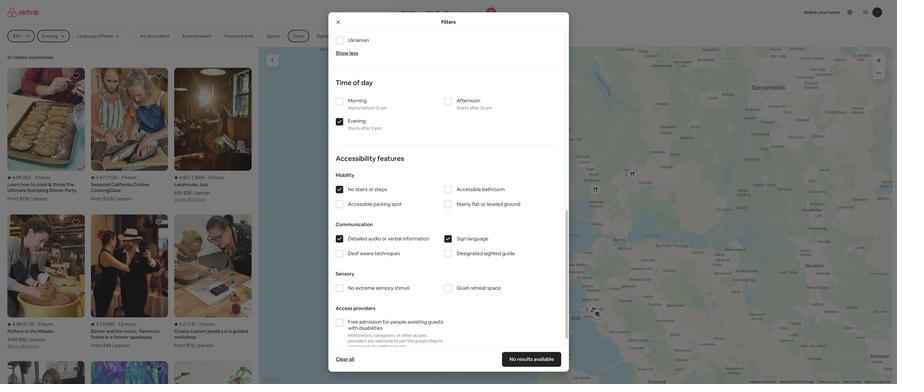 Task type: describe. For each thing, give the bounding box(es) containing it.
from inside create custom jewelry in a guided workshop from $75 / person
[[174, 343, 185, 349]]

3 add to wishlist image from the top
[[239, 366, 247, 373]]

space
[[488, 285, 501, 292]]

· 2 hours for in
[[35, 322, 53, 327]]

5.0
[[179, 322, 186, 328]]

5 km button
[[816, 380, 842, 384]]

join
[[399, 338, 406, 344]]

all inside button
[[349, 356, 354, 363]]

cost.
[[398, 344, 408, 350]]

and for drink
[[235, 33, 243, 39]]

seasonal california cuisine cookingclass group
[[91, 68, 168, 202]]

Tours button
[[288, 30, 309, 42]]

Sightseeing button
[[312, 30, 345, 42]]

keyboard shortcuts button
[[750, 380, 777, 384]]

5 inside button
[[818, 380, 820, 384]]

· for (14)
[[197, 322, 198, 328]]

drink
[[244, 33, 254, 39]]

custom
[[190, 329, 207, 335]]

filters dialog
[[328, 0, 569, 372]]

after for evening
[[361, 126, 371, 131]]

deaf
[[348, 251, 359, 257]]

morning starts before 12 pm
[[348, 97, 387, 111]]

· for (153)
[[119, 175, 120, 181]]

a inside create custom jewelry in a guided workshop from $75 / person
[[229, 329, 232, 335]]

hours for how
[[38, 175, 50, 181]]

Sports button
[[262, 30, 285, 42]]

other
[[402, 333, 412, 338]]

starts for afternoon
[[457, 105, 469, 111]]

seasonal
[[91, 182, 110, 188]]

verbal
[[388, 236, 402, 242]]

caregivers,
[[374, 333, 396, 338]]

google image
[[261, 376, 281, 384]]

4.83
[[179, 175, 189, 181]]

sensory
[[336, 271, 355, 277]]

report
[[865, 380, 874, 384]]

stairs
[[356, 186, 368, 193]]

all inside lakehouse jazz $35 $28 / person show all prices
[[187, 197, 192, 202]]

wellness
[[353, 33, 371, 39]]

add to wishlist image for 5.0 (14)
[[239, 219, 247, 227]]

Entertainment button
[[177, 30, 217, 42]]

nearby button
[[394, 5, 422, 20]]

interpreters,
[[348, 333, 373, 338]]

/ inside create custom jewelry in a guided workshop from $75 / person
[[195, 343, 197, 349]]

57
[[7, 55, 12, 60]]

after for afternoon
[[470, 105, 480, 111]]

or inside free admission for people assisting guests with disabilities interpreters, caregivers, or other access providers are welcome to join the guests they're assisting at no additional cost.
[[396, 333, 401, 338]]

5.0 (14)
[[179, 322, 195, 328]]

they're
[[429, 338, 443, 344]]

jewelry
[[208, 329, 224, 335]]

2 vertical spatial guests
[[415, 338, 428, 344]]

the inside pottery in the mission $100 $80 / person show all prices
[[30, 329, 37, 335]]

$35
[[174, 190, 182, 196]]

&
[[48, 182, 52, 188]]

detailed audio or verbal information
[[348, 236, 429, 242]]

©2023
[[795, 380, 804, 384]]

guide
[[502, 251, 515, 257]]

dinner inside 'learn how to cook & throw the ultimate dumpling dinner party from $118 / person'
[[49, 188, 64, 194]]

person inside create custom jewelry in a guided workshop from $75 / person
[[198, 343, 213, 349]]

cookingclass
[[91, 188, 121, 194]]

former
[[114, 335, 129, 340]]

clear all
[[336, 356, 354, 363]]

· for (96)
[[116, 322, 117, 328]]

none search field containing nearby
[[394, 5, 499, 20]]

(82)
[[23, 175, 31, 181]]

sign
[[457, 236, 467, 242]]

speakeasy
[[130, 335, 153, 340]]

create
[[174, 329, 189, 335]]

Art and culture button
[[135, 30, 175, 42]]

terms of use link
[[843, 380, 862, 384]]

additional
[[377, 344, 397, 350]]

map
[[781, 380, 787, 384]]

add guests
[[459, 10, 482, 15]]

12 for afternoon
[[480, 105, 485, 111]]

starts for morning
[[348, 105, 360, 111]]

12 for morning
[[375, 105, 380, 111]]

$75
[[186, 343, 194, 349]]

no
[[371, 344, 376, 350]]

of for time
[[353, 78, 360, 87]]

guided
[[233, 329, 248, 335]]

less
[[350, 50, 358, 56]]

· 2 hours for custom
[[197, 322, 215, 328]]

1 vertical spatial guests
[[428, 319, 444, 326]]

extreme
[[356, 285, 375, 292]]

time of day
[[336, 78, 373, 87]]

5 inside evening starts after 5 pm
[[372, 126, 374, 131]]

$28
[[183, 190, 191, 196]]

report a map error link
[[865, 380, 891, 384]]

no results available link
[[502, 352, 562, 367]]

person inside dinner and live music, flamenco fusion in a former speakeasy from $49 / person
[[115, 343, 130, 349]]

2 for (1,568)
[[208, 175, 211, 181]]

dinner and live music, flamenco fusion in a former speakeasy group
[[91, 215, 168, 349]]

0 horizontal spatial assisting
[[348, 344, 365, 350]]

add to wishlist image for learn how to cook & throw the ultimate dumpling dinner party from $118 / person
[[72, 72, 79, 80]]

zoom in image
[[877, 58, 882, 63]]

a inside dinner and live music, flamenco fusion in a former speakeasy from $49 / person
[[110, 335, 113, 340]]

Nature and outdoors button
[[378, 30, 430, 42]]

map
[[878, 380, 884, 384]]

create custom jewelry in a guided workshop group
[[174, 215, 252, 349]]

deaf aware techniques
[[348, 251, 400, 257]]

4.97
[[96, 175, 105, 181]]

ukrainian
[[348, 37, 369, 44]]

in inside dinner and live music, flamenco fusion in a former speakeasy from $49 / person
[[105, 335, 109, 340]]

learn how to cook & throw the ultimate dumpling dinner party group
[[7, 68, 85, 202]]

ground
[[504, 201, 521, 208]]

access providers
[[336, 305, 376, 312]]

4.97 out of 5 average rating,  153 reviews image
[[91, 175, 117, 181]]

throw
[[53, 182, 66, 188]]

keyboard
[[750, 380, 763, 384]]

techniques
[[375, 251, 400, 257]]

in inside pottery in the mission $100 $80 / person show all prices
[[25, 329, 29, 335]]

or for steps
[[369, 186, 374, 193]]

prices inside pottery in the mission $100 $80 / person show all prices
[[26, 344, 39, 349]]

km
[[821, 380, 825, 384]]

no extreme sensory stimuli
[[348, 285, 410, 292]]

workshop
[[174, 335, 196, 340]]

$49
[[103, 343, 111, 349]]

hours for custom
[[203, 322, 215, 328]]

pm for afternoon
[[486, 105, 492, 111]]

pm for morning
[[381, 105, 387, 111]]

person inside seasonal california cuisine cookingclass from $109 / person
[[117, 196, 132, 202]]

detailed
[[348, 236, 367, 242]]

30
[[444, 10, 449, 15]]

$109
[[103, 196, 113, 202]]

person inside 'learn how to cook & throw the ultimate dumpling dinner party from $118 / person'
[[33, 196, 48, 202]]

to inside free admission for people assisting guests with disabilities interpreters, caregivers, or other access providers are welcome to join the guests they're assisting at no additional cost.
[[394, 338, 399, 344]]

· for (82)
[[32, 175, 33, 181]]

show inside filters dialog
[[336, 50, 349, 56]]

error
[[885, 380, 891, 384]]

4.98 (513)
[[12, 322, 34, 327]]

–
[[441, 10, 443, 15]]

food
[[224, 33, 235, 39]]

entertainment
[[183, 33, 211, 39]]

4.98
[[12, 322, 22, 327]]

add guests button
[[454, 5, 499, 20]]

at
[[366, 344, 370, 350]]

4.83 (1,568)
[[179, 175, 205, 181]]



Task type: vqa. For each thing, say whether or not it's contained in the screenshot.
. at the left of the page
no



Task type: locate. For each thing, give the bounding box(es) containing it.
12 inside morning starts before 12 pm
[[375, 105, 380, 111]]

all inside pottery in the mission $100 $80 / person show all prices
[[20, 344, 25, 349]]

add to wishlist image inside the create custom jewelry in a guided workshop group
[[239, 219, 247, 227]]

· inside the pottery in the mission group
[[35, 322, 36, 327]]

starts
[[348, 105, 360, 111], [457, 105, 469, 111], [348, 126, 360, 131]]

2 vertical spatial show
[[7, 344, 19, 349]]

/ inside pottery in the mission $100 $80 / person show all prices
[[28, 337, 30, 343]]

prices down $80
[[26, 344, 39, 349]]

person down california
[[117, 196, 132, 202]]

cook
[[37, 182, 47, 188]]

in inside create custom jewelry in a guided workshop from $75 / person
[[225, 329, 228, 335]]

after down the afternoon
[[470, 105, 480, 111]]

flat
[[472, 201, 480, 208]]

5 down before
[[372, 126, 374, 131]]

accessible bathroom
[[457, 186, 505, 193]]

the inside 'learn how to cook & throw the ultimate dumpling dinner party from $118 / person'
[[67, 182, 74, 188]]

0 vertical spatial prices
[[193, 197, 206, 202]]

· 3 hours up cook
[[32, 175, 50, 181]]

of left day
[[353, 78, 360, 87]]

from down ultimate
[[7, 196, 18, 202]]

pottery in the mission group
[[7, 215, 85, 349]]

add to wishlist image inside lakehouse jazz group
[[239, 72, 247, 80]]

prices down jazz
[[193, 197, 206, 202]]

and left drink
[[235, 33, 243, 39]]

2 horizontal spatial all
[[349, 356, 354, 363]]

nearby
[[13, 55, 27, 60]]

12 inside afternoon starts after 12 pm
[[480, 105, 485, 111]]

0 horizontal spatial 5
[[372, 126, 374, 131]]

from inside 'learn how to cook & throw the ultimate dumpling dinner party from $118 / person'
[[7, 196, 18, 202]]

2 vertical spatial add to wishlist image
[[239, 366, 247, 373]]

(14)
[[187, 322, 195, 328]]

starts down evening
[[348, 126, 360, 131]]

accessible for accessible bathroom
[[457, 186, 481, 193]]

of for terms
[[853, 380, 856, 384]]

· 2 hours up the custom
[[197, 322, 215, 328]]

or left other
[[396, 333, 401, 338]]

prices inside lakehouse jazz $35 $28 / person show all prices
[[193, 197, 206, 202]]

hours up cook
[[38, 175, 50, 181]]

12 right before
[[375, 105, 380, 111]]

2 horizontal spatial show
[[336, 50, 349, 56]]

party
[[65, 188, 76, 194]]

(153)
[[106, 175, 117, 181]]

2 · 3 hours from the left
[[119, 175, 137, 181]]

starts down the afternoon
[[457, 105, 469, 111]]

/ right $49
[[112, 343, 114, 349]]

guests up they're
[[428, 319, 444, 326]]

pm inside afternoon starts after 12 pm
[[486, 105, 492, 111]]

hours inside lakehouse jazz group
[[212, 175, 224, 181]]

data
[[788, 380, 794, 384]]

hours inside learn how to cook & throw the ultimate dumpling dinner party group
[[38, 175, 50, 181]]

· right (513)
[[35, 322, 36, 327]]

/ right $109
[[114, 196, 116, 202]]

before
[[361, 105, 374, 111]]

mission
[[38, 329, 54, 335]]

0 horizontal spatial to
[[31, 182, 36, 188]]

welcome
[[375, 338, 393, 344]]

show
[[336, 50, 349, 56], [174, 197, 186, 202], [7, 344, 19, 349]]

person down former
[[115, 343, 130, 349]]

person inside lakehouse jazz $35 $28 / person show all prices
[[195, 190, 210, 196]]

person down jazz
[[195, 190, 210, 196]]

of
[[353, 78, 360, 87], [853, 380, 856, 384]]

· 2 hours for jazz
[[206, 175, 224, 181]]

or right flat
[[481, 201, 486, 208]]

1 add to wishlist image from the top
[[239, 72, 247, 80]]

· 2 hours inside the create custom jewelry in a guided workshop group
[[197, 322, 215, 328]]

no left extreme
[[348, 285, 355, 292]]

after inside afternoon starts after 12 pm
[[470, 105, 480, 111]]

0 vertical spatial guests
[[468, 10, 482, 15]]

4.99 (82)
[[12, 175, 31, 181]]

· inside seasonal california cuisine cookingclass group
[[119, 175, 120, 181]]

and right art
[[147, 33, 155, 39]]

2 12 from the left
[[480, 105, 485, 111]]

0 horizontal spatial dinner
[[49, 188, 64, 194]]

1 horizontal spatial to
[[394, 338, 399, 344]]

4.97 (153)
[[96, 175, 117, 181]]

1 horizontal spatial · 3 hours
[[119, 175, 137, 181]]

from down the fusion
[[91, 343, 102, 349]]

(1,568)
[[190, 175, 205, 181]]

starts inside evening starts after 5 pm
[[348, 126, 360, 131]]

2 horizontal spatial 2
[[208, 175, 211, 181]]

flamenco
[[139, 329, 160, 335]]

add to wishlist image
[[72, 72, 79, 80], [156, 72, 163, 80], [72, 219, 79, 227], [156, 219, 163, 227], [72, 366, 79, 373], [156, 366, 163, 373]]

0 horizontal spatial all
[[20, 344, 25, 349]]

pottery
[[7, 329, 24, 335]]

terms
[[843, 380, 852, 384]]

show left less
[[336, 50, 349, 56]]

· inside the create custom jewelry in a guided workshop group
[[197, 322, 198, 328]]

1 vertical spatial providers
[[348, 338, 367, 344]]

person
[[195, 190, 210, 196], [33, 196, 48, 202], [117, 196, 132, 202], [31, 337, 46, 343], [115, 343, 130, 349], [198, 343, 213, 349]]

learn how to cook & throw the ultimate dumpling dinner party from $118 / person
[[7, 182, 76, 202]]

· up jazz
[[206, 175, 207, 181]]

assisting left at on the left bottom of page
[[348, 344, 365, 350]]

no for no stairs or steps
[[348, 186, 355, 193]]

· 3 hours inside seasonal california cuisine cookingclass group
[[119, 175, 137, 181]]

quiet
[[457, 285, 470, 292]]

1 horizontal spatial dinner
[[91, 329, 105, 335]]

1 vertical spatial the
[[30, 329, 37, 335]]

0 horizontal spatial after
[[361, 126, 371, 131]]

1 12 from the left
[[375, 105, 380, 111]]

in down (513)
[[25, 329, 29, 335]]

hours up music,
[[125, 322, 137, 328]]

1 vertical spatial all
[[20, 344, 25, 349]]

hours for and
[[125, 322, 137, 328]]

admission
[[359, 319, 382, 326]]

after inside evening starts after 5 pm
[[361, 126, 371, 131]]

person down mission
[[31, 337, 46, 343]]

0 horizontal spatial 12
[[375, 105, 380, 111]]

Wellness button
[[348, 30, 376, 42]]

4.73 out of 5 average rating,  96 reviews image
[[91, 322, 115, 328]]

· for (513)
[[35, 322, 36, 327]]

/ inside seasonal california cuisine cookingclass from $109 / person
[[114, 196, 116, 202]]

all down $28
[[187, 197, 192, 202]]

art
[[140, 33, 146, 39]]

2 horizontal spatial the
[[407, 338, 414, 344]]

starts inside afternoon starts after 12 pm
[[457, 105, 469, 111]]

no left 'stairs'
[[348, 186, 355, 193]]

2 horizontal spatial in
[[225, 329, 228, 335]]

2 3 from the left
[[121, 175, 124, 181]]

· for (1,568)
[[206, 175, 207, 181]]

show inside pottery in the mission $100 $80 / person show all prices
[[7, 344, 19, 349]]

sign language
[[457, 236, 489, 242]]

0 vertical spatial show
[[336, 50, 349, 56]]

or for verbal
[[382, 236, 387, 242]]

from down workshop
[[174, 343, 185, 349]]

/ right $80
[[28, 337, 30, 343]]

1 horizontal spatial the
[[67, 182, 74, 188]]

in right "jewelry"
[[225, 329, 228, 335]]

1 · 3 hours from the left
[[32, 175, 50, 181]]

accessible
[[457, 186, 481, 193], [348, 201, 372, 208]]

/ inside dinner and live music, flamenco fusion in a former speakeasy from $49 / person
[[112, 343, 114, 349]]

2 up jazz
[[208, 175, 211, 181]]

5 left km
[[818, 380, 820, 384]]

hours up "jewelry"
[[203, 322, 215, 328]]

a up $49
[[110, 335, 113, 340]]

1 3 from the left
[[35, 175, 37, 181]]

0 vertical spatial no
[[348, 186, 355, 193]]

hours for jazz
[[212, 175, 224, 181]]

show all prices button down lakehouse
[[174, 196, 206, 202]]

show less button
[[336, 50, 358, 56]]

/ right "$118"
[[30, 196, 32, 202]]

communication
[[336, 222, 373, 228]]

all down $80
[[20, 344, 25, 349]]

parking
[[374, 201, 391, 208]]

pm inside morning starts before 12 pm
[[381, 105, 387, 111]]

lakehouse jazz $35 $28 / person show all prices
[[174, 182, 210, 202]]

· 2 hours up jazz
[[206, 175, 224, 181]]

and down (96)
[[106, 329, 115, 335]]

dinner left party
[[49, 188, 64, 194]]

hours for in
[[41, 322, 53, 327]]

zoom out image
[[877, 71, 882, 76]]

keyboard shortcuts
[[750, 380, 777, 384]]

to left join
[[394, 338, 399, 344]]

guests left they're
[[415, 338, 428, 344]]

1 horizontal spatial all
[[187, 197, 192, 202]]

lakehouse
[[174, 182, 198, 188]]

12 down the afternoon
[[480, 105, 485, 111]]

assisting up access
[[408, 319, 427, 326]]

show all prices button for show
[[7, 343, 39, 349]]

/ right $28
[[192, 190, 194, 196]]

· 3 hours up california
[[119, 175, 137, 181]]

1 vertical spatial no
[[348, 285, 355, 292]]

the right join
[[407, 338, 414, 344]]

shortcuts
[[764, 380, 777, 384]]

$80
[[19, 337, 27, 343]]

· right (82)
[[32, 175, 33, 181]]

language
[[468, 236, 489, 242]]

2 add to wishlist image from the top
[[239, 219, 247, 227]]

in up $49
[[105, 335, 109, 340]]

quiet retreat space
[[457, 285, 501, 292]]

1 horizontal spatial show all prices button
[[174, 196, 206, 202]]

no results available
[[510, 356, 554, 363]]

· left 1.5
[[116, 322, 117, 328]]

all right clear
[[349, 356, 354, 363]]

· inside lakehouse jazz group
[[206, 175, 207, 181]]

/ inside lakehouse jazz $35 $28 / person show all prices
[[192, 190, 194, 196]]

pottery in the mission $100 $80 / person show all prices
[[7, 329, 54, 349]]

hours up mission
[[41, 322, 53, 327]]

pm
[[381, 105, 387, 111], [486, 105, 492, 111], [375, 126, 382, 131]]

3 for 4.97 (153)
[[121, 175, 124, 181]]

0 horizontal spatial a
[[110, 335, 113, 340]]

clear
[[336, 356, 348, 363]]

2 up mission
[[37, 322, 40, 327]]

for
[[383, 319, 390, 326]]

4.99 out of 5 average rating,  82 reviews image
[[7, 175, 31, 181]]

1 vertical spatial dinner
[[91, 329, 105, 335]]

add to wishlist image for 4.83 (1,568)
[[239, 72, 247, 80]]

music,
[[124, 329, 138, 335]]

information
[[403, 236, 429, 242]]

1 vertical spatial of
[[853, 380, 856, 384]]

0 horizontal spatial show
[[7, 344, 19, 349]]

1 vertical spatial assisting
[[348, 344, 365, 350]]

3 up california
[[121, 175, 124, 181]]

profile element
[[506, 0, 886, 25]]

hours inside seasonal california cuisine cookingclass group
[[125, 175, 137, 181]]

hours inside the create custom jewelry in a guided workshop group
[[203, 322, 215, 328]]

1 vertical spatial to
[[394, 338, 399, 344]]

1 vertical spatial show
[[174, 197, 186, 202]]

· 2 hours inside lakehouse jazz group
[[206, 175, 224, 181]]

person down dumpling
[[33, 196, 48, 202]]

accessible down 'stairs'
[[348, 201, 372, 208]]

of left use
[[853, 380, 856, 384]]

to inside 'learn how to cook & throw the ultimate dumpling dinner party from $118 / person'
[[31, 182, 36, 188]]

from inside seasonal california cuisine cookingclass from $109 / person
[[91, 196, 102, 202]]

show all prices button for prices
[[174, 196, 206, 202]]

0 vertical spatial 5
[[372, 126, 374, 131]]

1 vertical spatial add to wishlist image
[[239, 219, 247, 227]]

no for no results available
[[510, 356, 516, 363]]

2 vertical spatial all
[[349, 356, 354, 363]]

and inside dinner and live music, flamenco fusion in a former speakeasy from $49 / person
[[106, 329, 115, 335]]

/ inside 'learn how to cook & throw the ultimate dumpling dinner party from $118 / person'
[[30, 196, 32, 202]]

guests right "add"
[[468, 10, 482, 15]]

0 vertical spatial dinner
[[49, 188, 64, 194]]

a left "guided" on the bottom left
[[229, 329, 232, 335]]

1 horizontal spatial 12
[[480, 105, 485, 111]]

starts for evening
[[348, 126, 360, 131]]

or for leveled
[[481, 201, 486, 208]]

dinner and live music, flamenco fusion in a former speakeasy from $49 / person
[[91, 329, 160, 349]]

0 horizontal spatial the
[[30, 329, 37, 335]]

1 vertical spatial show all prices button
[[7, 343, 39, 349]]

person inside pottery in the mission $100 $80 / person show all prices
[[31, 337, 46, 343]]

audio
[[368, 236, 381, 242]]

1 vertical spatial prices
[[26, 344, 39, 349]]

california
[[111, 182, 132, 188]]

no for no extreme sensory stimuli
[[348, 285, 355, 292]]

3 for 4.99 (82)
[[35, 175, 37, 181]]

guests inside button
[[468, 10, 482, 15]]

accessibility features
[[336, 154, 404, 163]]

hours up california
[[125, 175, 137, 181]]

0 horizontal spatial 3
[[35, 175, 37, 181]]

5.0 out of 5 average rating,  14 reviews image
[[174, 322, 195, 328]]

or right "audio"
[[382, 236, 387, 242]]

3 right (82)
[[35, 175, 37, 181]]

(513)
[[23, 322, 34, 327]]

hours inside the pottery in the mission group
[[41, 322, 53, 327]]

fusion
[[91, 335, 104, 340]]

0 vertical spatial all
[[187, 197, 192, 202]]

· inside dinner and live music, flamenco fusion in a former speakeasy group
[[116, 322, 117, 328]]

google map
showing 24 experiences. region
[[259, 47, 893, 384]]

time
[[336, 78, 352, 87]]

0 horizontal spatial show all prices button
[[7, 343, 39, 349]]

/ right $75
[[195, 343, 197, 349]]

2 for (14)
[[199, 322, 202, 328]]

pm for evening
[[375, 126, 382, 131]]

· right (153)
[[119, 175, 120, 181]]

show all prices button inside lakehouse jazz group
[[174, 196, 206, 202]]

1 horizontal spatial after
[[470, 105, 480, 111]]

0 vertical spatial providers
[[354, 305, 376, 312]]

0 vertical spatial assisting
[[408, 319, 427, 326]]

1 horizontal spatial of
[[853, 380, 856, 384]]

4.83 out of 5 average rating,  1,568 reviews image
[[174, 175, 205, 181]]

add to wishlist image
[[239, 72, 247, 80], [239, 219, 247, 227], [239, 366, 247, 373]]

lakehouse jazz group
[[174, 68, 252, 202]]

providers up admission
[[354, 305, 376, 312]]

nov 15 – 30
[[427, 10, 449, 15]]

1 horizontal spatial 3
[[121, 175, 124, 181]]

1 horizontal spatial 2
[[199, 322, 202, 328]]

designated
[[457, 251, 483, 257]]

· inside learn how to cook & throw the ultimate dumpling dinner party group
[[32, 175, 33, 181]]

ultimate
[[7, 188, 26, 194]]

providers left are
[[348, 338, 367, 344]]

prices
[[193, 197, 206, 202], [26, 344, 39, 349]]

disabilities
[[359, 325, 383, 332]]

1 vertical spatial 5
[[818, 380, 820, 384]]

3 inside seasonal california cuisine cookingclass group
[[121, 175, 124, 181]]

2 horizontal spatial a
[[875, 380, 877, 384]]

free
[[348, 319, 358, 326]]

or right 'stairs'
[[369, 186, 374, 193]]

accessible up mainly
[[457, 186, 481, 193]]

show all prices button inside the pottery in the mission group
[[7, 343, 39, 349]]

experiences
[[28, 55, 53, 60]]

access
[[336, 305, 353, 312]]

add to wishlist image for pottery in the mission $100 $80 / person show all prices
[[72, 219, 79, 227]]

1 vertical spatial accessible
[[348, 201, 372, 208]]

1 horizontal spatial in
[[105, 335, 109, 340]]

0 horizontal spatial in
[[25, 329, 29, 335]]

hours inside dinner and live music, flamenco fusion in a former speakeasy group
[[125, 322, 137, 328]]

Food and drink button
[[219, 30, 259, 42]]

day
[[361, 78, 373, 87]]

1 horizontal spatial prices
[[193, 197, 206, 202]]

from inside dinner and live music, flamenco fusion in a former speakeasy from $49 / person
[[91, 343, 102, 349]]

retreat
[[471, 285, 486, 292]]

providers inside free admission for people assisting guests with disabilities interpreters, caregivers, or other access providers are welcome to join the guests they're assisting at no additional cost.
[[348, 338, 367, 344]]

how
[[21, 182, 30, 188]]

0 vertical spatial of
[[353, 78, 360, 87]]

no left results
[[510, 356, 516, 363]]

2 vertical spatial the
[[407, 338, 414, 344]]

2 inside lakehouse jazz group
[[208, 175, 211, 181]]

show all prices button
[[174, 196, 206, 202], [7, 343, 39, 349]]

0 horizontal spatial and
[[106, 329, 115, 335]]

1 horizontal spatial accessible
[[457, 186, 481, 193]]

4.98 out of 5 average rating,  513 reviews image
[[7, 322, 34, 327]]

dumpling
[[27, 188, 48, 194]]

and for culture
[[147, 33, 155, 39]]

· 2 hours up mission
[[35, 322, 53, 327]]

report a map error
[[865, 380, 891, 384]]

0 vertical spatial add to wishlist image
[[239, 72, 247, 80]]

1 horizontal spatial assisting
[[408, 319, 427, 326]]

2 for (513)
[[37, 322, 40, 327]]

to
[[31, 182, 36, 188], [394, 338, 399, 344]]

pm inside evening starts after 5 pm
[[375, 126, 382, 131]]

the inside free admission for people assisting guests with disabilities interpreters, caregivers, or other access providers are welcome to join the guests they're assisting at no additional cost.
[[407, 338, 414, 344]]

0 vertical spatial after
[[470, 105, 480, 111]]

None search field
[[394, 5, 499, 20]]

· right (14)
[[197, 322, 198, 328]]

1 horizontal spatial show
[[174, 197, 186, 202]]

3
[[35, 175, 37, 181], [121, 175, 124, 181]]

a
[[229, 329, 232, 335], [110, 335, 113, 340], [875, 380, 877, 384]]

the right the throw
[[67, 182, 74, 188]]

to right how
[[31, 182, 36, 188]]

seasonal california cuisine cookingclass from $109 / person
[[91, 182, 149, 202]]

show down $35
[[174, 197, 186, 202]]

bathroom
[[482, 186, 505, 193]]

clear all button
[[333, 354, 357, 366]]

accessible for accessible parking spot
[[348, 201, 372, 208]]

0 vertical spatial show all prices button
[[174, 196, 206, 202]]

2 up the custom
[[199, 322, 202, 328]]

1.5
[[118, 322, 124, 328]]

4.99
[[12, 175, 22, 181]]

dinner down 4.73
[[91, 329, 105, 335]]

0 horizontal spatial · 3 hours
[[32, 175, 50, 181]]

1 horizontal spatial and
[[147, 33, 155, 39]]

2 vertical spatial no
[[510, 356, 516, 363]]

no inside no results available link
[[510, 356, 516, 363]]

0 horizontal spatial prices
[[26, 344, 39, 349]]

results
[[517, 356, 533, 363]]

stimuli
[[395, 285, 410, 292]]

· 3 hours inside learn how to cook & throw the ultimate dumpling dinner party group
[[32, 175, 50, 181]]

person right $75
[[198, 343, 213, 349]]

add to wishlist image for seasonal california cuisine cookingclass from $109 / person
[[156, 72, 163, 80]]

0 horizontal spatial of
[[353, 78, 360, 87]]

a left map
[[875, 380, 877, 384]]

from left $109
[[91, 196, 102, 202]]

show down $100
[[7, 344, 19, 349]]

/
[[192, 190, 194, 196], [30, 196, 32, 202], [114, 196, 116, 202], [28, 337, 30, 343], [112, 343, 114, 349], [195, 343, 197, 349]]

· 3 hours for to
[[32, 175, 50, 181]]

4.73
[[96, 322, 105, 328]]

0 horizontal spatial accessible
[[348, 201, 372, 208]]

dinner inside dinner and live music, flamenco fusion in a former speakeasy from $49 / person
[[91, 329, 105, 335]]

· 2 hours inside the pottery in the mission group
[[35, 322, 53, 327]]

0 vertical spatial to
[[31, 182, 36, 188]]

show all prices button down pottery
[[7, 343, 39, 349]]

0 horizontal spatial 2
[[37, 322, 40, 327]]

1 vertical spatial after
[[361, 126, 371, 131]]

3 inside learn how to cook & throw the ultimate dumpling dinner party group
[[35, 175, 37, 181]]

· 3 hours for cuisine
[[119, 175, 137, 181]]

hours
[[38, 175, 50, 181], [125, 175, 137, 181], [212, 175, 224, 181], [41, 322, 53, 327], [125, 322, 137, 328], [203, 322, 215, 328]]

of inside filters dialog
[[353, 78, 360, 87]]

starts inside morning starts before 12 pm
[[348, 105, 360, 111]]

starts down morning
[[348, 105, 360, 111]]

accessible parking spot
[[348, 201, 402, 208]]

2 inside the pottery in the mission group
[[37, 322, 40, 327]]

show inside lakehouse jazz $35 $28 / person show all prices
[[174, 197, 186, 202]]

and for live
[[106, 329, 115, 335]]

after down evening
[[361, 126, 371, 131]]

add to wishlist image for dinner and live music, flamenco fusion in a former speakeasy from $49 / person
[[156, 219, 163, 227]]

hours for california
[[125, 175, 137, 181]]

2 inside the create custom jewelry in a guided workshop group
[[199, 322, 202, 328]]

2 horizontal spatial and
[[235, 33, 243, 39]]

the down (513)
[[30, 329, 37, 335]]

map data ©2023 google
[[781, 380, 815, 384]]

0 vertical spatial the
[[67, 182, 74, 188]]

1 horizontal spatial a
[[229, 329, 232, 335]]

0 vertical spatial accessible
[[457, 186, 481, 193]]

1 horizontal spatial 5
[[818, 380, 820, 384]]

hours right (1,568)
[[212, 175, 224, 181]]



